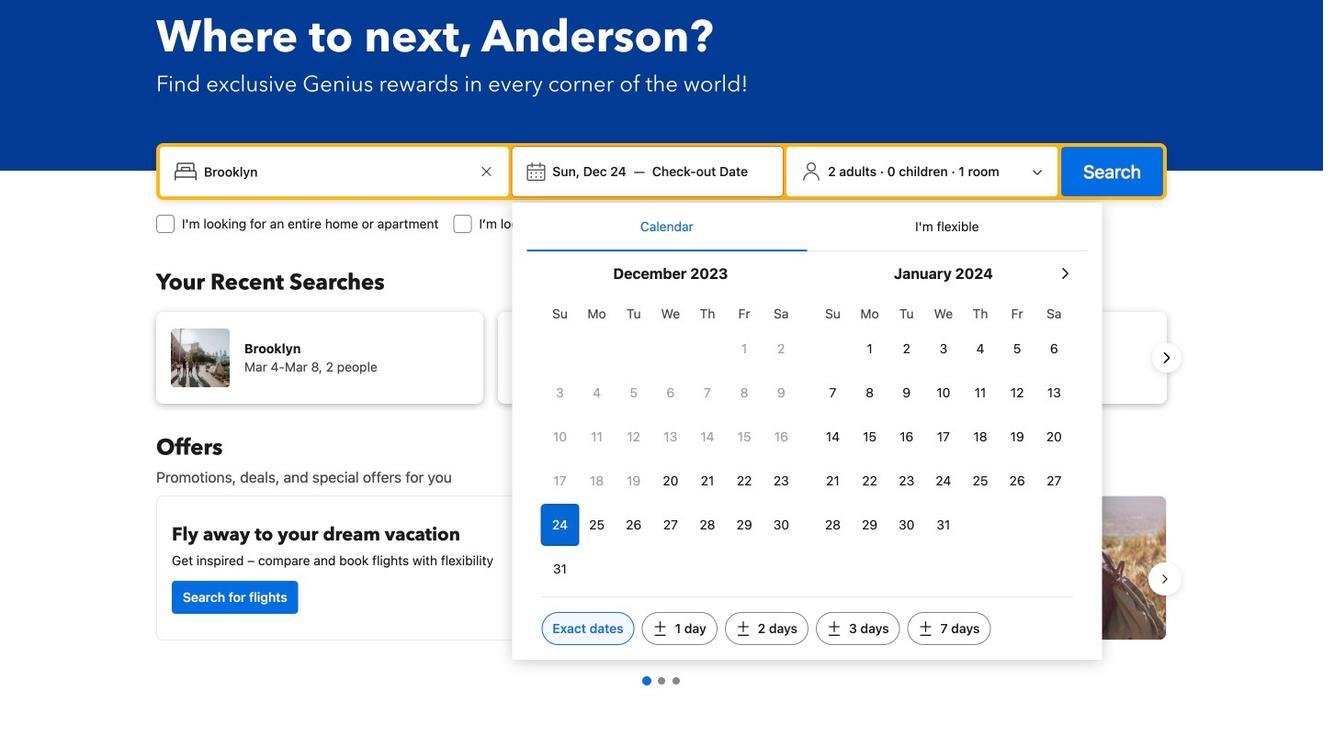 Task type: describe. For each thing, give the bounding box(es) containing it.
12 January 2024 checkbox
[[999, 373, 1036, 413]]

18 December 2023 checkbox
[[578, 461, 615, 502]]

2 grid from the left
[[814, 296, 1073, 546]]

6 December 2023 checkbox
[[652, 373, 689, 413]]

1 grid from the left
[[542, 296, 800, 590]]

24 December 2023 checkbox
[[542, 505, 578, 546]]

23 January 2024 checkbox
[[888, 461, 925, 502]]

3 January 2024 checkbox
[[925, 329, 962, 369]]

next image
[[1156, 347, 1178, 369]]

27 January 2024 checkbox
[[1036, 461, 1073, 502]]

29 December 2023 checkbox
[[726, 505, 763, 546]]

8 December 2023 checkbox
[[726, 373, 763, 413]]

29 January 2024 checkbox
[[851, 505, 888, 546]]

8 January 2024 checkbox
[[851, 373, 888, 413]]

4 January 2024 checkbox
[[962, 329, 999, 369]]

27 December 2023 checkbox
[[652, 505, 689, 546]]

2 December 2023 checkbox
[[763, 329, 800, 369]]

20 December 2023 checkbox
[[652, 461, 689, 502]]

17 December 2023 checkbox
[[542, 461, 578, 502]]

5 January 2024 checkbox
[[999, 329, 1036, 369]]

12 December 2023 checkbox
[[615, 417, 652, 458]]

24 January 2024 checkbox
[[925, 461, 962, 502]]

2 January 2024 checkbox
[[888, 329, 925, 369]]

5 December 2023 checkbox
[[615, 373, 652, 413]]

16 December 2023 checkbox
[[763, 417, 800, 458]]

21 January 2024 checkbox
[[814, 461, 851, 502]]

22 December 2023 checkbox
[[726, 461, 763, 502]]

11 January 2024 checkbox
[[962, 373, 999, 413]]

30 December 2023 checkbox
[[763, 505, 800, 546]]

31 December 2023 checkbox
[[542, 549, 578, 590]]

group of friends hiking in the mountains on a sunny day image
[[670, 497, 1166, 640]]

1 region from the top
[[141, 305, 1182, 412]]

7 January 2024 checkbox
[[814, 373, 851, 413]]

6 January 2024 checkbox
[[1036, 329, 1073, 369]]

13 December 2023 checkbox
[[652, 417, 689, 458]]

cell inside grid
[[542, 502, 578, 546]]



Task type: locate. For each thing, give the bounding box(es) containing it.
7 December 2023 checkbox
[[689, 373, 726, 413]]

tab list
[[527, 203, 1087, 253]]

14 January 2024 checkbox
[[814, 417, 851, 458]]

15 December 2023 checkbox
[[726, 417, 763, 458]]

30 January 2024 checkbox
[[888, 505, 925, 546]]

4 December 2023 checkbox
[[578, 373, 615, 413]]

0 horizontal spatial grid
[[542, 296, 800, 590]]

3 December 2023 checkbox
[[542, 373, 578, 413]]

10 December 2023 checkbox
[[542, 417, 578, 458]]

0 vertical spatial region
[[141, 305, 1182, 412]]

14 December 2023 checkbox
[[689, 417, 726, 458]]

13 January 2024 checkbox
[[1036, 373, 1073, 413]]

1 horizontal spatial grid
[[814, 296, 1073, 546]]

26 January 2024 checkbox
[[999, 461, 1036, 502]]

19 December 2023 checkbox
[[615, 461, 652, 502]]

26 December 2023 checkbox
[[615, 505, 652, 546]]

fly away to your dream vacation image
[[525, 512, 639, 626]]

progress bar
[[642, 677, 680, 686]]

region
[[141, 305, 1182, 412], [141, 489, 1182, 671]]

1 December 2023 checkbox
[[726, 329, 763, 369]]

17 January 2024 checkbox
[[925, 417, 962, 458]]

25 December 2023 checkbox
[[578, 505, 615, 546]]

1 vertical spatial region
[[141, 489, 1182, 671]]

21 December 2023 checkbox
[[689, 461, 726, 502]]

cell
[[542, 502, 578, 546]]

28 December 2023 checkbox
[[689, 505, 726, 546]]

28 January 2024 checkbox
[[814, 505, 851, 546]]

22 January 2024 checkbox
[[851, 461, 888, 502]]

1 January 2024 checkbox
[[851, 329, 888, 369]]

25 January 2024 checkbox
[[962, 461, 999, 502]]

18 January 2024 checkbox
[[962, 417, 999, 458]]

2 region from the top
[[141, 489, 1182, 671]]

9 December 2023 checkbox
[[763, 373, 800, 413]]

grid
[[542, 296, 800, 590], [814, 296, 1073, 546]]

20 January 2024 checkbox
[[1036, 417, 1073, 458]]

15 January 2024 checkbox
[[851, 417, 888, 458]]

16 January 2024 checkbox
[[888, 417, 925, 458]]

19 January 2024 checkbox
[[999, 417, 1036, 458]]

10 January 2024 checkbox
[[925, 373, 962, 413]]

31 January 2024 checkbox
[[925, 505, 962, 546]]

23 December 2023 checkbox
[[763, 461, 800, 502]]

9 January 2024 checkbox
[[888, 373, 925, 413]]

11 December 2023 checkbox
[[578, 417, 615, 458]]

Where are you going? field
[[197, 155, 475, 188]]



Task type: vqa. For each thing, say whether or not it's contained in the screenshot.
2 December 2023 option at the top right of the page
yes



